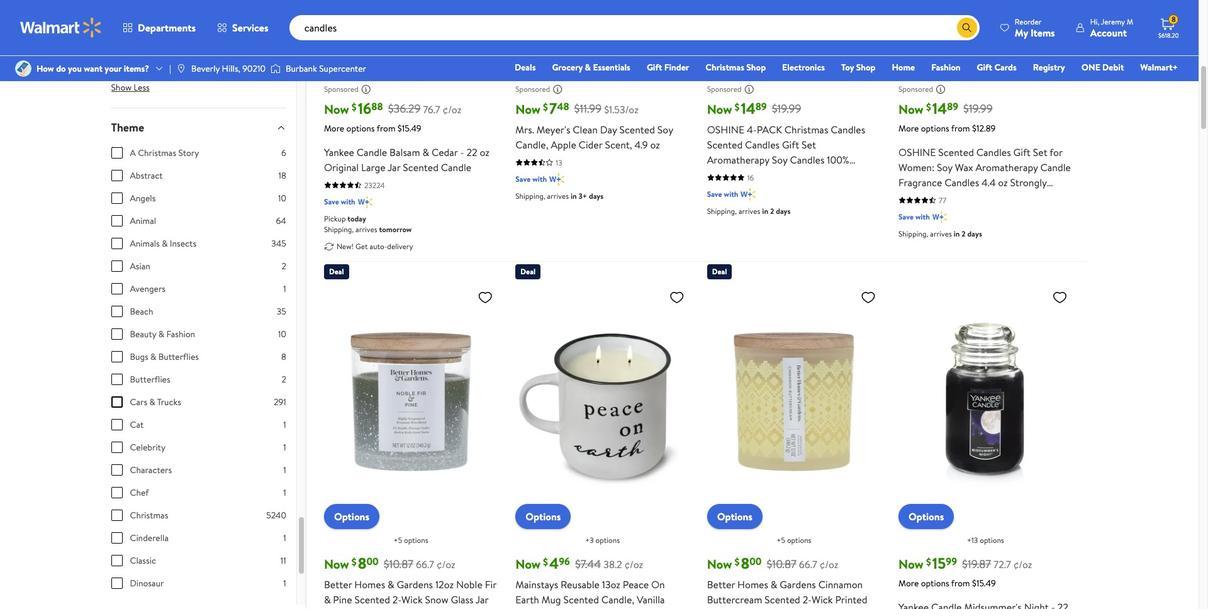 Task type: vqa. For each thing, say whether or not it's contained in the screenshot.


Task type: locate. For each thing, give the bounding box(es) containing it.
1 +5 from the left
[[394, 535, 402, 546]]

14 for now $ 14 89 $19.99 more options from $12.89
[[933, 97, 948, 119]]

relief up day,valentine's
[[736, 183, 761, 197]]

 image right 90210
[[271, 62, 281, 75]]

0 horizontal spatial  image
[[15, 60, 31, 77]]

0 horizontal spatial set
[[802, 138, 817, 152]]

debit
[[1103, 61, 1125, 74]]

0 horizontal spatial candle,
[[516, 138, 549, 152]]

shipping, left 3+
[[516, 191, 546, 201]]

mother's inside oshine scented candles gift set for women: soy wax aromatherapy candle fragrance candles 4.4 oz strongly fragrance essential oils for stress relief halloween christmas birthday mother's day
[[899, 221, 938, 235]]

candle up birthday
[[1041, 160, 1071, 174]]

story
[[178, 147, 199, 159]]

relief left 77
[[899, 206, 924, 220]]

$ down christmas shop link
[[735, 100, 740, 114]]

0 vertical spatial $15.49
[[398, 122, 421, 135]]

1 +5 options from the left
[[394, 535, 429, 546]]

electronics link
[[777, 60, 831, 74]]

day up scent,
[[600, 123, 617, 136]]

1 $19.99 from the left
[[772, 101, 802, 117]]

homes inside "now $ 8 00 $10.87 66.7 ¢/oz better homes & gardens 12oz noble fir & pine scented 2-wick snow glass jar candle"
[[355, 578, 385, 592]]

1 10 from the top
[[278, 192, 286, 205]]

¢/oz inside now $ 16 88 $36.29 76.7 ¢/oz more options from $15.49
[[443, 102, 462, 116]]

options
[[334, 55, 370, 68], [717, 55, 753, 68], [909, 55, 944, 68], [334, 510, 370, 524], [526, 510, 561, 524], [717, 510, 753, 524], [909, 510, 944, 524]]

better up buttercream
[[707, 578, 736, 592]]

2- inside now $ 8 00 $10.87 66.7 ¢/oz better homes & gardens cinnamon buttercream scented 2-wick printed jar candle, 12 oz
[[803, 593, 812, 607]]

shipping, inside pickup today shipping, arrives tomorrow
[[324, 224, 354, 235]]

0 horizontal spatial 14
[[741, 97, 756, 119]]

now inside now $ 8 00 $10.87 66.7 ¢/oz better homes & gardens cinnamon buttercream scented 2-wick printed jar candle, 12 oz
[[707, 556, 732, 573]]

0 horizontal spatial aromatherapy
[[707, 153, 770, 167]]

cars
[[130, 396, 147, 409]]

walmart plus image down 77
[[933, 211, 948, 223]]

89 inside 'now $ 14 89 $19.99 oshine 4-pack christmas candles scented candles gift set aromatherapy soy candles 100% natural soy 4.4 oz strongly fragrance stress relief for mother's day,valentine's day,birthday,anniversary'
[[756, 100, 767, 113]]

72.7
[[994, 558, 1012, 572]]

for up birthday
[[1050, 145, 1063, 159]]

 image
[[15, 60, 31, 77], [271, 62, 281, 75], [176, 64, 186, 74]]

m
[[1127, 16, 1134, 27]]

2 wick from the left
[[812, 593, 833, 607]]

¢/oz for now $ 8 00 $10.87 66.7 ¢/oz better homes & gardens 12oz noble fir & pine scented 2-wick snow glass jar candle
[[437, 558, 456, 572]]

1 vertical spatial in
[[763, 206, 769, 216]]

from left the $12.89
[[952, 122, 971, 135]]

beach
[[130, 305, 153, 318]]

3+
[[579, 191, 587, 201]]

sponsored down home link
[[899, 84, 934, 95]]

8 inside 8 $618.20
[[1172, 14, 1176, 25]]

0 horizontal spatial wick
[[402, 593, 423, 607]]

ad disclaimer and feedback image down supercenter
[[361, 84, 371, 94]]

walmart image
[[20, 18, 102, 38]]

pickup today shipping, arrives tomorrow
[[324, 213, 412, 235]]

butterflies up cars & trucks at the left
[[130, 373, 170, 386]]

1 horizontal spatial $19.99
[[964, 101, 993, 117]]

0 vertical spatial shipping, arrives in 2 days
[[707, 206, 791, 216]]

2 1 from the top
[[284, 419, 286, 431]]

shipping, down "halloween"
[[899, 228, 929, 239]]

1 horizontal spatial relief
[[899, 206, 924, 220]]

$19.99 for now $ 14 89 $19.99 more options from $12.89
[[964, 101, 993, 117]]

my
[[1015, 25, 1029, 39]]

¢/oz inside now $ 8 00 $10.87 66.7 ¢/oz better homes & gardens cinnamon buttercream scented 2-wick printed jar candle, 12 oz
[[820, 558, 839, 572]]

days right day,valentine's
[[776, 206, 791, 216]]

items?
[[124, 62, 149, 75]]

gardens
[[397, 578, 433, 592], [780, 578, 816, 592]]

0 horizontal spatial walmart plus image
[[550, 173, 564, 186]]

options up now $ 8 00 $10.87 66.7 ¢/oz better homes & gardens cinnamon buttercream scented 2-wick printed jar candle, 12 oz
[[788, 535, 812, 546]]

2 2- from the left
[[803, 593, 812, 607]]

1 wick from the left
[[402, 593, 423, 607]]

6
[[281, 147, 286, 159]]

options inside now $ 15 99 $19.87 72.7 ¢/oz more options from $15.49
[[921, 577, 950, 590]]

1 vertical spatial day
[[940, 221, 957, 235]]

¢/oz for now $ 4 96 $7.44 38.2 ¢/oz mainstays reusable 13oz peace on earth mug scented candle, vanilla
[[625, 558, 644, 572]]

1 horizontal spatial strongly
[[1011, 175, 1047, 189]]

2 +5 options from the left
[[777, 535, 812, 546]]

3 1 from the top
[[284, 441, 286, 454]]

sponsored
[[324, 84, 359, 95], [516, 84, 550, 95], [707, 84, 742, 95], [899, 84, 934, 95]]

grocery & essentials
[[552, 61, 631, 74]]

$ inside now $ 14 89 $19.99 more options from $12.89
[[927, 100, 932, 114]]

add to favorites list, better homes & gardens cinnamon buttercream scented 2-wick printed jar candle, 12 oz image
[[861, 289, 876, 305]]

0 vertical spatial candle,
[[516, 138, 549, 152]]

options down the 15
[[921, 577, 950, 590]]

for inside 'now $ 14 89 $19.99 oshine 4-pack christmas candles scented candles gift set aromatherapy soy candles 100% natural soy 4.4 oz strongly fragrance stress relief for mother's day,valentine's day,birthday,anniversary'
[[764, 183, 777, 197]]

peace
[[623, 578, 649, 592]]

oshine inside 'now $ 14 89 $19.99 oshine 4-pack christmas candles scented candles gift set aromatherapy soy candles 100% natural soy 4.4 oz strongly fragrance stress relief for mother's day,valentine's day,birthday,anniversary'
[[707, 123, 745, 136]]

1 vertical spatial $15.49
[[973, 577, 996, 590]]

0 horizontal spatial better
[[324, 578, 352, 592]]

day,birthday,anniversary
[[707, 213, 817, 227]]

relief
[[736, 183, 761, 197], [899, 206, 924, 220]]

8 inside the theme 'group'
[[281, 351, 286, 363]]

deal for now $ 4 96 $7.44 38.2 ¢/oz mainstays reusable 13oz peace on earth mug scented candle, vanilla
[[521, 266, 536, 277]]

1 horizontal spatial ad disclaimer and feedback image
[[553, 84, 563, 94]]

1 vertical spatial 10
[[278, 328, 286, 341]]

2- left printed
[[803, 593, 812, 607]]

15
[[933, 553, 946, 574]]

avengers
[[130, 283, 166, 295]]

oshine 4-pack christmas candles scented candles gift set aromatherapy soy candles 100% natural soy 4.4 oz strongly fragrance stress relief for mother's day,valentine's day,birthday,anniversary image
[[707, 0, 881, 64]]

38.2
[[604, 558, 622, 572]]

1 better from the left
[[324, 578, 352, 592]]

0 vertical spatial days
[[589, 191, 604, 201]]

2 horizontal spatial days
[[968, 228, 983, 239]]

1 66.7 from the left
[[416, 558, 434, 572]]

$ inside now $ 8 00 $10.87 66.7 ¢/oz better homes & gardens cinnamon buttercream scented 2-wick printed jar candle, 12 oz
[[735, 556, 740, 569]]

0 horizontal spatial $15.49
[[398, 122, 421, 135]]

1 14 from the left
[[741, 97, 756, 119]]

shop
[[747, 61, 766, 74], [857, 61, 876, 74]]

0 horizontal spatial 89
[[756, 100, 767, 113]]

3 ad disclaimer and feedback image from the left
[[936, 84, 946, 94]]

now inside now $ 15 99 $19.87 72.7 ¢/oz more options from $15.49
[[899, 556, 924, 573]]

registry link
[[1028, 60, 1071, 74]]

$19.99 for now $ 14 89 $19.99 oshine 4-pack christmas candles scented candles gift set aromatherapy soy candles 100% natural soy 4.4 oz strongly fragrance stress relief for mother's day,valentine's day,birthday,anniversary
[[772, 101, 802, 117]]

0 horizontal spatial 00
[[367, 555, 379, 569]]

2 89 from the left
[[948, 100, 959, 113]]

0 horizontal spatial day
[[600, 123, 617, 136]]

$15.49 for 15
[[973, 577, 996, 590]]

+5
[[394, 535, 402, 546], [777, 535, 786, 546]]

1 $10.87 from the left
[[384, 557, 414, 572]]

+5 options up now $ 8 00 $10.87 66.7 ¢/oz better homes & gardens cinnamon buttercream scented 2-wick printed jar candle, 12 oz
[[777, 535, 812, 546]]

& inside yankee candle balsam & cedar - 22 oz original large jar scented candle
[[423, 145, 429, 159]]

better for now $ 8 00 $10.87 66.7 ¢/oz better homes & gardens cinnamon buttercream scented 2-wick printed jar candle, 12 oz
[[707, 578, 736, 592]]

$15.49 down $19.87
[[973, 577, 996, 590]]

more inside now $ 16 88 $36.29 76.7 ¢/oz more options from $15.49
[[324, 122, 344, 135]]

1 00 from the left
[[367, 555, 379, 569]]

now for now $ 14 89 $19.99 oshine 4-pack christmas candles scented candles gift set aromatherapy soy candles 100% natural soy 4.4 oz strongly fragrance stress relief for mother's day,valentine's day,birthday,anniversary
[[707, 101, 732, 118]]

oshine scented candles gift set for women: soy wax aromatherapy candle fragrance candles 4.4 oz strongly fragrance essential oils for stress relief halloween christmas birthday mother's day
[[899, 145, 1071, 235]]

ad disclaimer and feedback image down fashion link
[[936, 84, 946, 94]]

0 horizontal spatial stress
[[707, 183, 734, 197]]

1 2- from the left
[[393, 593, 402, 607]]

sponsored for more options from $12.89
[[899, 84, 934, 95]]

100%
[[827, 153, 850, 167]]

from down 99 on the bottom right of the page
[[952, 577, 971, 590]]

oshine left 4-
[[707, 123, 745, 136]]

0 horizontal spatial fashion
[[166, 328, 195, 341]]

1 for dinosaur
[[284, 577, 286, 590]]

4.4 up day,valentine's
[[760, 168, 774, 182]]

oz down pack
[[777, 168, 787, 182]]

None checkbox
[[111, 193, 122, 204], [111, 238, 122, 249], [111, 261, 122, 272], [111, 283, 122, 295], [111, 306, 122, 317], [111, 374, 122, 385], [111, 397, 122, 408], [111, 442, 122, 453], [111, 465, 122, 476], [111, 533, 122, 544], [111, 555, 122, 567], [111, 193, 122, 204], [111, 238, 122, 249], [111, 261, 122, 272], [111, 283, 122, 295], [111, 306, 122, 317], [111, 374, 122, 385], [111, 397, 122, 408], [111, 442, 122, 453], [111, 465, 122, 476], [111, 533, 122, 544], [111, 555, 122, 567]]

better up pine
[[324, 578, 352, 592]]

0 horizontal spatial for
[[764, 183, 777, 197]]

0 vertical spatial fashion
[[932, 61, 961, 74]]

electronics
[[783, 61, 825, 74]]

2 gardens from the left
[[780, 578, 816, 592]]

options down 88
[[347, 122, 375, 135]]

shop right toy
[[857, 61, 876, 74]]

now $ 16 88 $36.29 76.7 ¢/oz more options from $15.49
[[324, 97, 462, 135]]

1 89 from the left
[[756, 100, 767, 113]]

stress up birthday
[[1020, 191, 1046, 204]]

4 sponsored from the left
[[899, 84, 934, 95]]

scented right pine
[[355, 593, 390, 607]]

1 horizontal spatial aromatherapy
[[976, 160, 1039, 174]]

one debit link
[[1076, 60, 1130, 74]]

1 horizontal spatial better
[[707, 578, 736, 592]]

mother's up day,birthday,anniversary
[[779, 183, 818, 197]]

2 14 from the left
[[933, 97, 948, 119]]

 image for burbank
[[271, 62, 281, 75]]

00 inside now $ 8 00 $10.87 66.7 ¢/oz better homes & gardens cinnamon buttercream scented 2-wick printed jar candle, 12 oz
[[750, 555, 762, 569]]

gardens for now $ 8 00 $10.87 66.7 ¢/oz better homes & gardens 12oz noble fir & pine scented 2-wick snow glass jar candle
[[397, 578, 433, 592]]

2 horizontal spatial candle,
[[723, 608, 756, 609]]

1 vertical spatial butterflies
[[130, 373, 170, 386]]

from down 88
[[377, 122, 396, 135]]

0 horizontal spatial oshine
[[707, 123, 745, 136]]

$19.99 inside now $ 14 89 $19.99 more options from $12.89
[[964, 101, 993, 117]]

shop up ad disclaimer and feedback image
[[747, 61, 766, 74]]

1 horizontal spatial jar
[[476, 593, 489, 607]]

0 horizontal spatial shop
[[747, 61, 766, 74]]

$ left 7
[[543, 100, 548, 114]]

 image left how
[[15, 60, 31, 77]]

$ inside 'now $ 4 96 $7.44 38.2 ¢/oz mainstays reusable 13oz peace on earth mug scented candle, vanilla'
[[543, 556, 548, 569]]

$
[[352, 100, 357, 114], [543, 100, 548, 114], [735, 100, 740, 114], [927, 100, 932, 114], [352, 556, 357, 569], [543, 556, 548, 569], [735, 556, 740, 569], [927, 556, 932, 569]]

1 vertical spatial walmart plus image
[[741, 188, 756, 201]]

$ inside now $ 16 88 $36.29 76.7 ¢/oz more options from $15.49
[[352, 100, 357, 114]]

$ up buttercream
[[735, 556, 740, 569]]

ad disclaimer and feedback image
[[745, 84, 755, 94]]

2 horizontal spatial deal
[[712, 266, 727, 277]]

345
[[271, 237, 286, 250]]

66.7 inside "now $ 8 00 $10.87 66.7 ¢/oz better homes & gardens 12oz noble fir & pine scented 2-wick snow glass jar candle"
[[416, 558, 434, 572]]

0 horizontal spatial 66.7
[[416, 558, 434, 572]]

birthday
[[1021, 206, 1058, 220]]

1 gardens from the left
[[397, 578, 433, 592]]

save up pickup
[[324, 196, 339, 207]]

insects
[[170, 237, 196, 250]]

now inside 'now $ 14 89 $19.99 oshine 4-pack christmas candles scented candles gift set aromatherapy soy candles 100% natural soy 4.4 oz strongly fragrance stress relief for mother's day,valentine's day,birthday,anniversary'
[[707, 101, 732, 118]]

1 sponsored from the left
[[324, 84, 359, 95]]

1 vertical spatial days
[[776, 206, 791, 216]]

fashion
[[932, 61, 961, 74], [166, 328, 195, 341]]

better homes & gardens 12oz noble fir & pine scented 2-wick snow glass jar candle image
[[324, 284, 498, 520]]

0 vertical spatial 16
[[358, 97, 372, 119]]

toy shop
[[842, 61, 876, 74]]

None checkbox
[[111, 147, 122, 159], [111, 170, 122, 181], [111, 215, 122, 227], [111, 329, 122, 340], [111, 351, 122, 363], [111, 419, 122, 431], [111, 487, 122, 499], [111, 510, 122, 521], [111, 578, 122, 589], [111, 147, 122, 159], [111, 170, 122, 181], [111, 215, 122, 227], [111, 329, 122, 340], [111, 351, 122, 363], [111, 419, 122, 431], [111, 487, 122, 499], [111, 510, 122, 521], [111, 578, 122, 589]]

7
[[550, 97, 557, 119]]

sponsored down deals link
[[516, 84, 550, 95]]

theme tab
[[101, 108, 296, 147]]

0 horizontal spatial shipping, arrives in 2 days
[[707, 206, 791, 216]]

$ for now $ 8 00 $10.87 66.7 ¢/oz better homes & gardens 12oz noble fir & pine scented 2-wick snow glass jar candle
[[352, 556, 357, 569]]

now inside "now $ 8 00 $10.87 66.7 ¢/oz better homes & gardens 12oz noble fir & pine scented 2-wick snow glass jar candle"
[[324, 556, 349, 573]]

$ for now $ 14 89 $19.99 oshine 4-pack christmas candles scented candles gift set aromatherapy soy candles 100% natural soy 4.4 oz strongly fragrance stress relief for mother's day,valentine's day,birthday,anniversary
[[735, 100, 740, 114]]

14 down ad disclaimer and feedback image
[[741, 97, 756, 119]]

candle, down buttercream
[[723, 608, 756, 609]]

candle, down mrs.
[[516, 138, 549, 152]]

$19.87
[[963, 557, 992, 572]]

gift cards
[[977, 61, 1017, 74]]

1 1 from the top
[[284, 283, 286, 295]]

$11.99
[[575, 101, 602, 117]]

strongly
[[789, 168, 826, 182], [1011, 175, 1047, 189]]

now for now $ 8 00 $10.87 66.7 ¢/oz better homes & gardens cinnamon buttercream scented 2-wick printed jar candle, 12 oz
[[707, 556, 732, 573]]

2 horizontal spatial in
[[954, 228, 960, 239]]

now inside now $ 16 88 $36.29 76.7 ¢/oz more options from $15.49
[[324, 101, 349, 118]]

2 ad disclaimer and feedback image from the left
[[553, 84, 563, 94]]

 image for how
[[15, 60, 31, 77]]

2 better from the left
[[707, 578, 736, 592]]

66.7 for now $ 8 00 $10.87 66.7 ¢/oz better homes & gardens 12oz noble fir & pine scented 2-wick snow glass jar candle
[[416, 558, 434, 572]]

2 horizontal spatial walmart plus image
[[933, 211, 948, 223]]

$10.87 inside now $ 8 00 $10.87 66.7 ¢/oz better homes & gardens cinnamon buttercream scented 2-wick printed jar candle, 12 oz
[[767, 557, 797, 572]]

ad disclaimer and feedback image for 14
[[936, 84, 946, 94]]

0 vertical spatial relief
[[736, 183, 761, 197]]

0 vertical spatial oshine
[[707, 123, 745, 136]]

candle
[[357, 145, 387, 159], [441, 160, 472, 174], [1041, 160, 1071, 174], [324, 608, 355, 609]]

2 $10.87 from the left
[[767, 557, 797, 572]]

1 for celebrity
[[284, 441, 286, 454]]

1 horizontal spatial fashion
[[932, 61, 961, 74]]

now for now $ 16 88 $36.29 76.7 ¢/oz more options from $15.49
[[324, 101, 349, 118]]

beauty
[[130, 328, 156, 341]]

2 deal from the left
[[521, 266, 536, 277]]

clean
[[573, 123, 598, 136]]

1 horizontal spatial homes
[[738, 578, 769, 592]]

1 horizontal spatial in
[[763, 206, 769, 216]]

mainstays reusable 13oz peace on earth mug scented candle, vanilla image
[[516, 284, 690, 520]]

better for now $ 8 00 $10.87 66.7 ¢/oz better homes & gardens 12oz noble fir & pine scented 2-wick snow glass jar candle
[[324, 578, 352, 592]]

|
[[169, 62, 171, 75]]

1 vertical spatial jar
[[476, 593, 489, 607]]

arrives down the natural
[[739, 206, 761, 216]]

candle up large in the left top of the page
[[357, 145, 387, 159]]

89 for now $ 14 89 $19.99 more options from $12.89
[[948, 100, 959, 113]]

66.7 inside now $ 8 00 $10.87 66.7 ¢/oz better homes & gardens cinnamon buttercream scented 2-wick printed jar candle, 12 oz
[[799, 558, 818, 572]]

days for 14
[[776, 206, 791, 216]]

1 ad disclaimer and feedback image from the left
[[361, 84, 371, 94]]

gardens inside "now $ 8 00 $10.87 66.7 ¢/oz better homes & gardens 12oz noble fir & pine scented 2-wick snow glass jar candle"
[[397, 578, 433, 592]]

10 down '18'
[[278, 192, 286, 205]]

from
[[377, 122, 396, 135], [952, 122, 971, 135], [952, 577, 971, 590]]

76.7
[[423, 102, 441, 116]]

from for 15
[[952, 577, 971, 590]]

for right oils
[[1005, 191, 1018, 204]]

deal for now $ 8 00 $10.87 66.7 ¢/oz better homes & gardens cinnamon buttercream scented 2-wick printed jar candle, 12 oz
[[712, 266, 727, 277]]

days right 3+
[[589, 191, 604, 201]]

1 horizontal spatial 66.7
[[799, 558, 818, 572]]

0 horizontal spatial +5 options
[[394, 535, 429, 546]]

scented inside now $ 7 48 $11.99 $1.53/oz mrs. meyer's clean day scented soy candle, apple cider scent, 4.9 oz
[[620, 123, 655, 136]]

scented inside 'now $ 14 89 $19.99 oshine 4-pack christmas candles scented candles gift set aromatherapy soy candles 100% natural soy 4.4 oz strongly fragrance stress relief for mother's day,valentine's day,birthday,anniversary'
[[707, 138, 743, 152]]

now $ 15 99 $19.87 72.7 ¢/oz more options from $15.49
[[899, 553, 1033, 590]]

$ inside now $ 7 48 $11.99 $1.53/oz mrs. meyer's clean day scented soy candle, apple cider scent, 4.9 oz
[[543, 100, 548, 114]]

from inside now $ 15 99 $19.87 72.7 ¢/oz more options from $15.49
[[952, 577, 971, 590]]

7 1 from the top
[[284, 577, 286, 590]]

days for 7
[[589, 191, 604, 201]]

$15.49 inside now $ 15 99 $19.87 72.7 ¢/oz more options from $15.49
[[973, 577, 996, 590]]

save with up shipping, arrives in 3+ days
[[516, 174, 547, 184]]

walmart plus image
[[550, 173, 564, 186], [741, 188, 756, 201], [933, 211, 948, 223]]

0 horizontal spatial 16
[[358, 97, 372, 119]]

1 horizontal spatial 89
[[948, 100, 959, 113]]

14 inside now $ 14 89 $19.99 more options from $12.89
[[933, 97, 948, 119]]

sponsored down christmas shop on the right of page
[[707, 84, 742, 95]]

now up mainstays
[[516, 556, 541, 573]]

1 horizontal spatial oshine
[[899, 145, 936, 159]]

14 inside 'now $ 14 89 $19.99 oshine 4-pack christmas candles scented candles gift set aromatherapy soy candles 100% natural soy 4.4 oz strongly fragrance stress relief for mother's day,valentine's day,birthday,anniversary'
[[741, 97, 756, 119]]

oz
[[651, 138, 660, 152], [480, 145, 490, 159], [777, 168, 787, 182], [999, 175, 1008, 189], [769, 608, 779, 609]]

now $ 14 89 $19.99 more options from $12.89
[[899, 97, 996, 135]]

1 horizontal spatial days
[[776, 206, 791, 216]]

aromatherapy inside oshine scented candles gift set for women: soy wax aromatherapy candle fragrance candles 4.4 oz strongly fragrance essential oils for stress relief halloween christmas birthday mother's day
[[976, 160, 1039, 174]]

now inside now $ 7 48 $11.99 $1.53/oz mrs. meyer's clean day scented soy candle, apple cider scent, 4.9 oz
[[516, 101, 541, 118]]

¢/oz up 12oz
[[437, 558, 456, 572]]

now for now $ 8 00 $10.87 66.7 ¢/oz better homes & gardens 12oz noble fir & pine scented 2-wick snow glass jar candle
[[324, 556, 349, 573]]

christmas right pack
[[785, 123, 829, 136]]

1 shop from the left
[[747, 61, 766, 74]]

grocery
[[552, 61, 583, 74]]

set
[[802, 138, 817, 152], [1034, 145, 1048, 159]]

1 horizontal spatial 16
[[748, 172, 754, 183]]

5 1 from the top
[[284, 487, 286, 499]]

scented inside "now $ 8 00 $10.87 66.7 ¢/oz better homes & gardens 12oz noble fir & pine scented 2-wick snow glass jar candle"
[[355, 593, 390, 607]]

66.7
[[416, 558, 434, 572], [799, 558, 818, 572]]

0 vertical spatial walmart plus image
[[550, 173, 564, 186]]

0 horizontal spatial $10.87
[[384, 557, 414, 572]]

animals & insects
[[130, 237, 196, 250]]

¢/oz inside 'now $ 4 96 $7.44 38.2 ¢/oz mainstays reusable 13oz peace on earth mug scented candle, vanilla'
[[625, 558, 644, 572]]

$ for now $ 4 96 $7.44 38.2 ¢/oz mainstays reusable 13oz peace on earth mug scented candle, vanilla
[[543, 556, 548, 569]]

2 00 from the left
[[750, 555, 762, 569]]

$19.99 inside 'now $ 14 89 $19.99 oshine 4-pack christmas candles scented candles gift set aromatherapy soy candles 100% natural soy 4.4 oz strongly fragrance stress relief for mother's day,valentine's day,birthday,anniversary'
[[772, 101, 802, 117]]

1 horizontal spatial set
[[1034, 145, 1048, 159]]

1 for cinderella
[[284, 532, 286, 545]]

mother's
[[779, 183, 818, 197], [899, 221, 938, 235]]

¢/oz
[[443, 102, 462, 116], [437, 558, 456, 572], [625, 558, 644, 572], [820, 558, 839, 572], [1014, 558, 1033, 572]]

$10.87
[[384, 557, 414, 572], [767, 557, 797, 572]]

6 1 from the top
[[284, 532, 286, 545]]

now inside now $ 14 89 $19.99 more options from $12.89
[[899, 101, 924, 118]]

2 +5 from the left
[[777, 535, 786, 546]]

gardens for now $ 8 00 $10.87 66.7 ¢/oz better homes & gardens cinnamon buttercream scented 2-wick printed jar candle, 12 oz
[[780, 578, 816, 592]]

oshine inside oshine scented candles gift set for women: soy wax aromatherapy candle fragrance candles 4.4 oz strongly fragrance essential oils for stress relief halloween christmas birthday mother's day
[[899, 145, 936, 159]]

soy down gift finder link
[[658, 123, 673, 136]]

oz up oils
[[999, 175, 1008, 189]]

+13 options
[[967, 535, 1005, 546]]

 image right '|'
[[176, 64, 186, 74]]

sponsored down supercenter
[[324, 84, 359, 95]]

1 horizontal spatial stress
[[1020, 191, 1046, 204]]

0 vertical spatial 10
[[278, 192, 286, 205]]

2 vertical spatial candle,
[[723, 608, 756, 609]]

days down "halloween"
[[968, 228, 983, 239]]

$10.87 inside "now $ 8 00 $10.87 66.7 ¢/oz better homes & gardens 12oz noble fir & pine scented 2-wick snow glass jar candle"
[[384, 557, 414, 572]]

day inside oshine scented candles gift set for women: soy wax aromatherapy candle fragrance candles 4.4 oz strongly fragrance essential oils for stress relief halloween christmas birthday mother's day
[[940, 221, 957, 235]]

1 vertical spatial fashion
[[166, 328, 195, 341]]

1 deal from the left
[[329, 266, 344, 277]]

2 sponsored from the left
[[516, 84, 550, 95]]

shipping,
[[516, 191, 546, 201], [707, 206, 737, 216], [324, 224, 354, 235], [899, 228, 929, 239]]

gardens inside now $ 8 00 $10.87 66.7 ¢/oz better homes & gardens cinnamon buttercream scented 2-wick printed jar candle, 12 oz
[[780, 578, 816, 592]]

22
[[467, 145, 478, 159]]

3 sponsored from the left
[[707, 84, 742, 95]]

sponsored for mrs. meyer's clean day scented soy candle, apple cider scent, 4.9 oz
[[516, 84, 550, 95]]

now left 88
[[324, 101, 349, 118]]

1 horizontal spatial 2-
[[803, 593, 812, 607]]

1 vertical spatial mother's
[[899, 221, 938, 235]]

$15.49 inside now $ 16 88 $36.29 76.7 ¢/oz more options from $15.49
[[398, 122, 421, 135]]

now up buttercream
[[707, 556, 732, 573]]

gardens up snow
[[397, 578, 433, 592]]

1 homes from the left
[[355, 578, 385, 592]]

now down christmas shop link
[[707, 101, 732, 118]]

candle inside "now $ 8 00 $10.87 66.7 ¢/oz better homes & gardens 12oz noble fir & pine scented 2-wick snow glass jar candle"
[[324, 608, 355, 609]]

fragrance
[[828, 168, 872, 182], [899, 175, 943, 189], [899, 191, 943, 204]]

0 vertical spatial day
[[600, 123, 617, 136]]

account
[[1091, 25, 1128, 39]]

meyer's
[[537, 123, 571, 136]]

+5 for now $ 8 00 $10.87 66.7 ¢/oz better homes & gardens cinnamon buttercream scented 2-wick printed jar candle, 12 oz
[[777, 535, 786, 546]]

now for now $ 7 48 $11.99 $1.53/oz mrs. meyer's clean day scented soy candle, apple cider scent, 4.9 oz
[[516, 101, 541, 118]]

4.4 inside 'now $ 14 89 $19.99 oshine 4-pack christmas candles scented candles gift set aromatherapy soy candles 100% natural soy 4.4 oz strongly fragrance stress relief for mother's day,valentine's day,birthday,anniversary'
[[760, 168, 774, 182]]

better inside now $ 8 00 $10.87 66.7 ¢/oz better homes & gardens cinnamon buttercream scented 2-wick printed jar candle, 12 oz
[[707, 578, 736, 592]]

¢/oz right 76.7
[[443, 102, 462, 116]]

1 horizontal spatial +5
[[777, 535, 786, 546]]

0 horizontal spatial $19.99
[[772, 101, 802, 117]]

2 homes from the left
[[738, 578, 769, 592]]

christmas inside 'now $ 14 89 $19.99 oshine 4-pack christmas candles scented candles gift set aromatherapy soy candles 100% natural soy 4.4 oz strongly fragrance stress relief for mother's day,valentine's day,birthday,anniversary'
[[785, 123, 829, 136]]

0 vertical spatial jar
[[388, 160, 401, 174]]

¢/oz inside now $ 15 99 $19.87 72.7 ¢/oz more options from $15.49
[[1014, 558, 1033, 572]]

wick inside now $ 8 00 $10.87 66.7 ¢/oz better homes & gardens cinnamon buttercream scented 2-wick printed jar candle, 12 oz
[[812, 593, 833, 607]]

theme group
[[111, 147, 286, 600]]

day
[[600, 123, 617, 136], [940, 221, 957, 235]]

in
[[571, 191, 577, 201], [763, 206, 769, 216], [954, 228, 960, 239]]

finder
[[665, 61, 690, 74]]

$ left 88
[[352, 100, 357, 114]]

0 horizontal spatial 4.4
[[760, 168, 774, 182]]

walmart plus image for 14
[[741, 188, 756, 201]]

now $ 8 00 $10.87 66.7 ¢/oz better homes & gardens cinnamon buttercream scented 2-wick printed jar candle, 12 oz
[[707, 553, 868, 609]]

0 horizontal spatial relief
[[736, 183, 761, 197]]

0 horizontal spatial in
[[571, 191, 577, 201]]

shipping, arrives in 2 days down the natural
[[707, 206, 791, 216]]

4 1 from the top
[[284, 464, 286, 477]]

show less
[[111, 81, 150, 94]]

2 shop from the left
[[857, 61, 876, 74]]

0 horizontal spatial strongly
[[789, 168, 826, 182]]

day down "halloween"
[[940, 221, 957, 235]]

scented down reusable
[[564, 593, 599, 607]]

1 vertical spatial candle,
[[602, 593, 635, 607]]

now up pine
[[324, 556, 349, 573]]

scent,
[[605, 138, 633, 152]]

00 inside "now $ 8 00 $10.87 66.7 ¢/oz better homes & gardens 12oz noble fir & pine scented 2-wick snow glass jar candle"
[[367, 555, 379, 569]]

16 left "$36.29"
[[358, 97, 372, 119]]

$ for now $ 7 48 $11.99 $1.53/oz mrs. meyer's clean day scented soy candle, apple cider scent, 4.9 oz
[[543, 100, 548, 114]]

soy down pack
[[772, 153, 788, 167]]

10 down '35'
[[278, 328, 286, 341]]

+5 options up "now $ 8 00 $10.87 66.7 ¢/oz better homes & gardens 12oz noble fir & pine scented 2-wick snow glass jar candle"
[[394, 535, 429, 546]]

essentials
[[593, 61, 631, 74]]

aromatherapy up the natural
[[707, 153, 770, 167]]

3 deal from the left
[[712, 266, 727, 277]]

¢/oz inside "now $ 8 00 $10.87 66.7 ¢/oz better homes & gardens 12oz noble fir & pine scented 2-wick snow glass jar candle"
[[437, 558, 456, 572]]

show less button
[[101, 77, 160, 98]]

0 horizontal spatial +5
[[394, 535, 402, 546]]

$ for now $ 8 00 $10.87 66.7 ¢/oz better homes & gardens cinnamon buttercream scented 2-wick printed jar candle, 12 oz
[[735, 556, 740, 569]]

search icon image
[[962, 23, 973, 33]]

stress inside oshine scented candles gift set for women: soy wax aromatherapy candle fragrance candles 4.4 oz strongly fragrance essential oils for stress relief halloween christmas birthday mother's day
[[1020, 191, 1046, 204]]

2 horizontal spatial  image
[[271, 62, 281, 75]]

0 horizontal spatial 2-
[[393, 593, 402, 607]]

save up shipping, arrives in 3+ days
[[516, 174, 531, 184]]

from inside now $ 16 88 $36.29 76.7 ¢/oz more options from $15.49
[[377, 122, 396, 135]]

deal
[[329, 266, 344, 277], [521, 266, 536, 277], [712, 266, 727, 277]]

2 66.7 from the left
[[799, 558, 818, 572]]

1 horizontal spatial shipping, arrives in 2 days
[[899, 228, 983, 239]]

$15.49 down "$36.29"
[[398, 122, 421, 135]]

toy
[[842, 61, 855, 74]]

wick left snow
[[402, 593, 423, 607]]

¢/oz for now $ 15 99 $19.87 72.7 ¢/oz more options from $15.49
[[1014, 558, 1033, 572]]

2
[[771, 206, 775, 216], [962, 228, 966, 239], [282, 260, 286, 273], [282, 373, 286, 386]]

89 inside now $ 14 89 $19.99 more options from $12.89
[[948, 100, 959, 113]]

1 vertical spatial relief
[[899, 206, 924, 220]]

wick down cinnamon
[[812, 593, 833, 607]]

$ inside now $ 15 99 $19.87 72.7 ¢/oz more options from $15.49
[[927, 556, 932, 569]]

$ left the 15
[[927, 556, 932, 569]]

$19.99 up the $12.89
[[964, 101, 993, 117]]

scented up wax
[[939, 145, 975, 159]]

candles down the $12.89
[[977, 145, 1012, 159]]

2 10 from the top
[[278, 328, 286, 341]]

2 horizontal spatial ad disclaimer and feedback image
[[936, 84, 946, 94]]

now for now $ 15 99 $19.87 72.7 ¢/oz more options from $15.49
[[899, 556, 924, 573]]

now up mrs.
[[516, 101, 541, 118]]

0 horizontal spatial homes
[[355, 578, 385, 592]]

1 vertical spatial oshine
[[899, 145, 936, 159]]

0 vertical spatial in
[[571, 191, 577, 201]]

oz inside yankee candle balsam & cedar - 22 oz original large jar scented candle
[[480, 145, 490, 159]]

2 $19.99 from the left
[[964, 101, 993, 117]]

+5 for now $ 8 00 $10.87 66.7 ¢/oz better homes & gardens 12oz noble fir & pine scented 2-wick snow glass jar candle
[[394, 535, 402, 546]]

sponsored for oshine 4-pack christmas candles scented candles gift set aromatherapy soy candles 100% natural soy 4.4 oz strongly fragrance stress relief for mother's day,valentine's day,birthday,anniversary
[[707, 84, 742, 95]]

gift up birthday
[[1014, 145, 1031, 159]]

1
[[284, 283, 286, 295], [284, 419, 286, 431], [284, 441, 286, 454], [284, 464, 286, 477], [284, 487, 286, 499], [284, 532, 286, 545], [284, 577, 286, 590]]

1 horizontal spatial candle,
[[602, 593, 635, 607]]

gift left cards
[[977, 61, 993, 74]]

$ inside "now $ 8 00 $10.87 66.7 ¢/oz better homes & gardens 12oz noble fir & pine scented 2-wick snow glass jar candle"
[[352, 556, 357, 569]]

jar inside yankee candle balsam & cedar - 22 oz original large jar scented candle
[[388, 160, 401, 174]]

1 horizontal spatial 4.4
[[982, 175, 996, 189]]

now inside 'now $ 4 96 $7.44 38.2 ¢/oz mainstays reusable 13oz peace on earth mug scented candle, vanilla'
[[516, 556, 541, 573]]

14 down fashion link
[[933, 97, 948, 119]]

gift finder
[[647, 61, 690, 74]]

0 horizontal spatial gardens
[[397, 578, 433, 592]]

0 horizontal spatial jar
[[388, 160, 401, 174]]

2 vertical spatial jar
[[707, 608, 720, 609]]

gift finder link
[[641, 60, 695, 74]]

1 horizontal spatial mother's
[[899, 221, 938, 235]]

gift left finder
[[647, 61, 663, 74]]

aromatherapy
[[707, 153, 770, 167], [976, 160, 1039, 174]]

0 vertical spatial mother's
[[779, 183, 818, 197]]

fashion right home
[[932, 61, 961, 74]]

1 horizontal spatial 00
[[750, 555, 762, 569]]

$ for now $ 14 89 $19.99 more options from $12.89
[[927, 100, 932, 114]]

better homes & gardens cinnamon buttercream scented 2-wick printed jar candle, 12 oz image
[[707, 284, 881, 520]]

jar down the fir at the bottom left of the page
[[476, 593, 489, 607]]

angels
[[130, 192, 156, 205]]

1 horizontal spatial $10.87
[[767, 557, 797, 572]]

characters
[[130, 464, 172, 477]]

ad disclaimer and feedback image
[[361, 84, 371, 94], [553, 84, 563, 94], [936, 84, 946, 94]]

arrives down "halloween"
[[931, 228, 952, 239]]

gardens left cinnamon
[[780, 578, 816, 592]]

candle, inside now $ 8 00 $10.87 66.7 ¢/oz better homes & gardens cinnamon buttercream scented 2-wick printed jar candle, 12 oz
[[723, 608, 756, 609]]

aromatherapy up oils
[[976, 160, 1039, 174]]

2 horizontal spatial for
[[1050, 145, 1063, 159]]

more
[[324, 122, 344, 135], [899, 122, 919, 135], [899, 577, 919, 590]]



Task type: describe. For each thing, give the bounding box(es) containing it.
12
[[758, 608, 767, 609]]

jar inside now $ 8 00 $10.87 66.7 ¢/oz better homes & gardens cinnamon buttercream scented 2-wick printed jar candle, 12 oz
[[707, 608, 720, 609]]

departments button
[[112, 13, 207, 43]]

stress inside 'now $ 14 89 $19.99 oshine 4-pack christmas candles scented candles gift set aromatherapy soy candles 100% natural soy 4.4 oz strongly fragrance stress relief for mother's day,valentine's day,birthday,anniversary'
[[707, 183, 734, 197]]

homes for now $ 8 00 $10.87 66.7 ¢/oz better homes & gardens 12oz noble fir & pine scented 2-wick snow glass jar candle
[[355, 578, 385, 592]]

8 inside now $ 8 00 $10.87 66.7 ¢/oz better homes & gardens cinnamon buttercream scented 2-wick printed jar candle, 12 oz
[[741, 553, 750, 574]]

cat
[[130, 419, 144, 431]]

cider
[[579, 138, 603, 152]]

291
[[274, 396, 286, 409]]

burbank
[[286, 62, 317, 75]]

oz inside 'now $ 14 89 $19.99 oshine 4-pack christmas candles scented candles gift set aromatherapy soy candles 100% natural soy 4.4 oz strongly fragrance stress relief for mother's day,valentine's day,birthday,anniversary'
[[777, 168, 787, 182]]

today
[[348, 213, 366, 224]]

day inside now $ 7 48 $11.99 $1.53/oz mrs. meyer's clean day scented soy candle, apple cider scent, 4.9 oz
[[600, 123, 617, 136]]

delivery
[[387, 241, 413, 252]]

in for 7
[[571, 191, 577, 201]]

christmas inside oshine scented candles gift set for women: soy wax aromatherapy candle fragrance candles 4.4 oz strongly fragrance essential oils for stress relief halloween christmas birthday mother's day
[[975, 206, 1019, 220]]

earth
[[516, 593, 539, 607]]

vanilla
[[637, 593, 665, 607]]

buttercream
[[707, 593, 763, 607]]

add to favorites list, mainstays reusable 13oz peace on earth mug scented candle, vanilla image
[[670, 289, 685, 305]]

+13
[[967, 535, 979, 546]]

toy shop link
[[836, 60, 882, 74]]

do
[[56, 62, 66, 75]]

arrives inside pickup today shipping, arrives tomorrow
[[356, 224, 378, 235]]

christmas right a
[[138, 147, 176, 159]]

oz inside now $ 8 00 $10.87 66.7 ¢/oz better homes & gardens cinnamon buttercream scented 2-wick printed jar candle, 12 oz
[[769, 608, 779, 609]]

yankee candle midsummer's night - 22 oz original large jar scented candle image
[[899, 284, 1073, 520]]

16 inside now $ 16 88 $36.29 76.7 ¢/oz more options from $15.49
[[358, 97, 372, 119]]

from for 16
[[377, 122, 396, 135]]

christmas shop
[[706, 61, 766, 74]]

options inside now $ 16 88 $36.29 76.7 ¢/oz more options from $15.49
[[347, 122, 375, 135]]

strongly inside 'now $ 14 89 $19.99 oshine 4-pack christmas candles scented candles gift set aromatherapy soy candles 100% natural soy 4.4 oz strongly fragrance stress relief for mother's day,valentine's day,birthday,anniversary'
[[789, 168, 826, 182]]

4
[[550, 553, 559, 574]]

a
[[130, 147, 136, 159]]

$15.49 for 16
[[398, 122, 421, 135]]

1 for cat
[[284, 419, 286, 431]]

with up shipping, arrives in 3+ days
[[533, 174, 547, 184]]

cars & trucks
[[130, 396, 181, 409]]

deal for now $ 8 00 $10.87 66.7 ¢/oz better homes & gardens 12oz noble fir & pine scented 2-wick snow glass jar candle
[[329, 266, 344, 277]]

4-
[[747, 123, 757, 136]]

Walmart Site-Wide search field
[[289, 15, 980, 40]]

14 for now $ 14 89 $19.99 oshine 4-pack christmas candles scented candles gift set aromatherapy soy candles 100% natural soy 4.4 oz strongly fragrance stress relief for mother's day,valentine's day,birthday,anniversary
[[741, 97, 756, 119]]

bugs & butterflies
[[130, 351, 199, 363]]

oshine scented candles gift set for women: soy wax aromatherapy candle fragrance candles 4.4 oz strongly fragrance essential oils for stress relief halloween christmas birthday mother's day image
[[899, 0, 1073, 64]]

services button
[[207, 13, 279, 43]]

how
[[37, 62, 54, 75]]

5240
[[266, 509, 286, 522]]

scented inside now $ 8 00 $10.87 66.7 ¢/oz better homes & gardens cinnamon buttercream scented 2-wick printed jar candle, 12 oz
[[765, 593, 801, 607]]

new!
[[337, 241, 354, 252]]

mrs. meyer's clean day scented soy candle, apple cider scent, 4.9 oz image
[[516, 0, 690, 64]]

00 for now $ 8 00 $10.87 66.7 ¢/oz better homes & gardens cinnamon buttercream scented 2-wick printed jar candle, 12 oz
[[750, 555, 762, 569]]

$ for now $ 16 88 $36.29 76.7 ¢/oz more options from $15.49
[[352, 100, 357, 114]]

now for now $ 4 96 $7.44 38.2 ¢/oz mainstays reusable 13oz peace on earth mug scented candle, vanilla
[[516, 556, 541, 573]]

walmart plus image for 7
[[550, 173, 564, 186]]

$ for now $ 15 99 $19.87 72.7 ¢/oz more options from $15.49
[[927, 556, 932, 569]]

2 vertical spatial walmart plus image
[[933, 211, 948, 223]]

more inside now $ 14 89 $19.99 more options from $12.89
[[899, 122, 919, 135]]

77
[[939, 195, 947, 206]]

now for now $ 14 89 $19.99 more options from $12.89
[[899, 101, 924, 118]]

yankee candle balsam & cedar - 22 oz original large jar scented candle image
[[324, 0, 498, 64]]

0 vertical spatial butterflies
[[159, 351, 199, 363]]

fragrance inside 'now $ 14 89 $19.99 oshine 4-pack christmas candles scented candles gift set aromatherapy soy candles 100% natural soy 4.4 oz strongly fragrance stress relief for mother's day,valentine's day,birthday,anniversary'
[[828, 168, 872, 182]]

pack
[[757, 123, 783, 136]]

save with up pickup
[[324, 196, 356, 207]]

deals link
[[509, 60, 542, 74]]

save with down women:
[[899, 211, 930, 222]]

save down the natural
[[707, 189, 723, 199]]

arrives left 3+
[[547, 191, 569, 201]]

candle, inside now $ 7 48 $11.99 $1.53/oz mrs. meyer's clean day scented soy candle, apple cider scent, 4.9 oz
[[516, 138, 549, 152]]

66.7 for now $ 8 00 $10.87 66.7 ¢/oz better homes & gardens cinnamon buttercream scented 2-wick printed jar candle, 12 oz
[[799, 558, 818, 572]]

¢/oz for now $ 16 88 $36.29 76.7 ¢/oz more options from $15.49
[[443, 102, 462, 116]]

in for 14
[[763, 206, 769, 216]]

fashion link
[[926, 60, 967, 74]]

options right the +13
[[980, 535, 1005, 546]]

fir
[[485, 578, 497, 592]]

grocery & essentials link
[[547, 60, 636, 74]]

1 for chef
[[284, 487, 286, 499]]

auto-
[[370, 241, 387, 252]]

scented inside oshine scented candles gift set for women: soy wax aromatherapy candle fragrance candles 4.4 oz strongly fragrance essential oils for stress relief halloween christmas birthday mother's day
[[939, 145, 975, 159]]

+5 options for now $ 8 00 $10.87 66.7 ¢/oz better homes & gardens cinnamon buttercream scented 2-wick printed jar candle, 12 oz
[[777, 535, 812, 546]]

shipping, arrives in 3+ days
[[516, 191, 604, 201]]

tomorrow
[[379, 224, 412, 235]]

oz inside now $ 7 48 $11.99 $1.53/oz mrs. meyer's clean day scented soy candle, apple cider scent, 4.9 oz
[[651, 138, 660, 152]]

abstract
[[130, 169, 163, 182]]

apple
[[551, 138, 577, 152]]

bugs
[[130, 351, 148, 363]]

gift inside gift finder link
[[647, 61, 663, 74]]

with down women:
[[916, 211, 930, 222]]

gift inside 'now $ 14 89 $19.99 oshine 4-pack christmas candles scented candles gift set aromatherapy soy candles 100% natural soy 4.4 oz strongly fragrance stress relief for mother's day,valentine's day,birthday,anniversary'
[[782, 138, 800, 152]]

your
[[105, 62, 122, 75]]

soy inside oshine scented candles gift set for women: soy wax aromatherapy candle fragrance candles 4.4 oz strongly fragrance essential oils for stress relief halloween christmas birthday mother's day
[[937, 160, 953, 174]]

cinderella
[[130, 532, 169, 545]]

show
[[111, 81, 132, 94]]

8 $618.20
[[1159, 14, 1180, 40]]

ad disclaimer and feedback image for 7
[[553, 84, 563, 94]]

walmart+ link
[[1135, 60, 1184, 74]]

fashion inside the theme 'group'
[[166, 328, 195, 341]]

relief inside 'now $ 14 89 $19.99 oshine 4-pack christmas candles scented candles gift set aromatherapy soy candles 100% natural soy 4.4 oz strongly fragrance stress relief for mother's day,valentine's day,birthday,anniversary'
[[736, 183, 761, 197]]

candles down pack
[[745, 138, 780, 152]]

animal
[[130, 215, 156, 227]]

walmart plus image
[[358, 196, 373, 208]]

yankee
[[324, 145, 354, 159]]

88
[[372, 100, 383, 113]]

$1.53/oz
[[604, 102, 639, 116]]

00 for now $ 8 00 $10.87 66.7 ¢/oz better homes & gardens 12oz noble fir & pine scented 2-wick snow glass jar candle
[[367, 555, 379, 569]]

$10.87 for now $ 8 00 $10.87 66.7 ¢/oz better homes & gardens cinnamon buttercream scented 2-wick printed jar candle, 12 oz
[[767, 557, 797, 572]]

options right +3
[[596, 535, 620, 546]]

more for 16
[[324, 122, 344, 135]]

from inside now $ 14 89 $19.99 more options from $12.89
[[952, 122, 971, 135]]

13oz
[[602, 578, 621, 592]]

gift inside oshine scented candles gift set for women: soy wax aromatherapy candle fragrance candles 4.4 oz strongly fragrance essential oils for stress relief halloween christmas birthday mother's day
[[1014, 145, 1031, 159]]

departments
[[138, 21, 196, 35]]

mother's inside 'now $ 14 89 $19.99 oshine 4-pack christmas candles scented candles gift set aromatherapy soy candles 100% natural soy 4.4 oz strongly fragrance stress relief for mother's day,valentine's day,birthday,anniversary'
[[779, 183, 818, 197]]

1 vertical spatial 16
[[748, 172, 754, 183]]

save with down the natural
[[707, 189, 739, 199]]

candle inside oshine scented candles gift set for women: soy wax aromatherapy candle fragrance candles 4.4 oz strongly fragrance essential oils for stress relief halloween christmas birthday mother's day
[[1041, 160, 1071, 174]]

options up "now $ 8 00 $10.87 66.7 ¢/oz better homes & gardens 12oz noble fir & pine scented 2-wick snow glass jar candle"
[[404, 535, 429, 546]]

supercenter
[[319, 62, 366, 75]]

jar inside "now $ 8 00 $10.87 66.7 ¢/oz better homes & gardens 12oz noble fir & pine scented 2-wick snow glass jar candle"
[[476, 593, 489, 607]]

candles up essential at the right top
[[945, 175, 980, 189]]

1 for characters
[[284, 464, 286, 477]]

11
[[281, 555, 286, 567]]

4.9
[[635, 138, 648, 152]]

48
[[557, 100, 569, 113]]

dinosaur
[[130, 577, 164, 590]]

get
[[356, 241, 368, 252]]

beverly hills, 90210
[[191, 62, 266, 75]]

$12.89
[[973, 122, 996, 135]]

1 for avengers
[[284, 283, 286, 295]]

oz inside oshine scented candles gift set for women: soy wax aromatherapy candle fragrance candles 4.4 oz strongly fragrance essential oils for stress relief halloween christmas birthday mother's day
[[999, 175, 1008, 189]]

8 inside "now $ 8 00 $10.87 66.7 ¢/oz better homes & gardens 12oz noble fir & pine scented 2-wick snow glass jar candle"
[[358, 553, 367, 574]]

add to favorites list, better homes & gardens 12oz noble fir & pine scented 2-wick snow glass jar candle image
[[478, 289, 493, 305]]

balsam
[[390, 145, 420, 159]]

soy inside now $ 7 48 $11.99 $1.53/oz mrs. meyer's clean day scented soy candle, apple cider scent, 4.9 oz
[[658, 123, 673, 136]]

options inside now $ 14 89 $19.99 more options from $12.89
[[921, 122, 950, 135]]

2 vertical spatial in
[[954, 228, 960, 239]]

with down the natural
[[724, 189, 739, 199]]

christmas shop link
[[700, 60, 772, 74]]

pine
[[333, 593, 352, 607]]

now $ 7 48 $11.99 $1.53/oz mrs. meyer's clean day scented soy candle, apple cider scent, 4.9 oz
[[516, 97, 673, 152]]

cards
[[995, 61, 1017, 74]]

burbank supercenter
[[286, 62, 366, 75]]

cinnamon
[[819, 578, 863, 592]]

sponsored for more options from $15.49
[[324, 84, 359, 95]]

theme button
[[101, 108, 296, 147]]

shipping, down the natural
[[707, 206, 737, 216]]

add button
[[516, 49, 564, 74]]

shop for christmas shop
[[747, 61, 766, 74]]

yankee candle balsam & cedar - 22 oz original large jar scented candle
[[324, 145, 490, 174]]

deals
[[515, 61, 536, 74]]

one debit
[[1082, 61, 1125, 74]]

1 horizontal spatial for
[[1005, 191, 1018, 204]]

ad disclaimer and feedback image for 16
[[361, 84, 371, 94]]

with left walmart plus icon
[[341, 196, 356, 207]]

want
[[84, 62, 103, 75]]

+5 options for now $ 8 00 $10.87 66.7 ¢/oz better homes & gardens 12oz noble fir & pine scented 2-wick snow glass jar candle
[[394, 535, 429, 546]]

more for 15
[[899, 577, 919, 590]]

walmart+
[[1141, 61, 1179, 74]]

candle, inside 'now $ 4 96 $7.44 38.2 ¢/oz mainstays reusable 13oz peace on earth mug scented candle, vanilla'
[[602, 593, 635, 607]]

10 for angels
[[278, 192, 286, 205]]

original
[[324, 160, 359, 174]]

oils
[[985, 191, 1003, 204]]

candles left 100%
[[790, 153, 825, 167]]

christmas up ad disclaimer and feedback image
[[706, 61, 745, 74]]

aromatherapy inside 'now $ 14 89 $19.99 oshine 4-pack christmas candles scented candles gift set aromatherapy soy candles 100% natural soy 4.4 oz strongly fragrance stress relief for mother's day,valentine's day,birthday,anniversary'
[[707, 153, 770, 167]]

essential
[[945, 191, 983, 204]]

add to favorites list, yankee candle midsummer's night - 22 oz original large jar scented candle image
[[1053, 289, 1068, 305]]

mrs.
[[516, 123, 534, 136]]

now $ 4 96 $7.44 38.2 ¢/oz mainstays reusable 13oz peace on earth mug scented candle, vanilla
[[516, 553, 665, 607]]

registry
[[1034, 61, 1066, 74]]

relief inside oshine scented candles gift set for women: soy wax aromatherapy candle fragrance candles 4.4 oz strongly fragrance essential oils for stress relief halloween christmas birthday mother's day
[[899, 206, 924, 220]]

89 for now $ 14 89 $19.99 oshine 4-pack christmas candles scented candles gift set aromatherapy soy candles 100% natural soy 4.4 oz strongly fragrance stress relief for mother's day,valentine's day,birthday,anniversary
[[756, 100, 767, 113]]

less
[[134, 81, 150, 94]]

99
[[946, 555, 958, 569]]

a christmas story
[[130, 147, 199, 159]]

strongly inside oshine scented candles gift set for women: soy wax aromatherapy candle fragrance candles 4.4 oz strongly fragrance essential oils for stress relief halloween christmas birthday mother's day
[[1011, 175, 1047, 189]]

set inside 'now $ 14 89 $19.99 oshine 4-pack christmas candles scented candles gift set aromatherapy soy candles 100% natural soy 4.4 oz strongly fragrance stress relief for mother's day,valentine's day,birthday,anniversary'
[[802, 138, 817, 152]]

scented inside 'now $ 4 96 $7.44 38.2 ¢/oz mainstays reusable 13oz peace on earth mug scented candle, vanilla'
[[564, 593, 599, 607]]

$10.87 for now $ 8 00 $10.87 66.7 ¢/oz better homes & gardens 12oz noble fir & pine scented 2-wick snow glass jar candle
[[384, 557, 414, 572]]

scented inside yankee candle balsam & cedar - 22 oz original large jar scented candle
[[403, 160, 439, 174]]

¢/oz for now $ 8 00 $10.87 66.7 ¢/oz better homes & gardens cinnamon buttercream scented 2-wick printed jar candle, 12 oz
[[820, 558, 839, 572]]

homes for now $ 8 00 $10.87 66.7 ¢/oz better homes & gardens cinnamon buttercream scented 2-wick printed jar candle, 12 oz
[[738, 578, 769, 592]]

christmas up cinderella
[[130, 509, 168, 522]]

set inside oshine scented candles gift set for women: soy wax aromatherapy candle fragrance candles 4.4 oz strongly fragrance essential oils for stress relief halloween christmas birthday mother's day
[[1034, 145, 1048, 159]]

cedar
[[432, 145, 458, 159]]

save left "halloween"
[[899, 211, 914, 222]]

shop for toy shop
[[857, 61, 876, 74]]

10 for beauty & fashion
[[278, 328, 286, 341]]

wick inside "now $ 8 00 $10.87 66.7 ¢/oz better homes & gardens 12oz noble fir & pine scented 2-wick snow glass jar candle"
[[402, 593, 423, 607]]

4.4 inside oshine scented candles gift set for women: soy wax aromatherapy candle fragrance candles 4.4 oz strongly fragrance essential oils for stress relief halloween christmas birthday mother's day
[[982, 175, 996, 189]]

1 vertical spatial shipping, arrives in 2 days
[[899, 228, 983, 239]]

2 vertical spatial days
[[968, 228, 983, 239]]

reusable
[[561, 578, 600, 592]]

2- inside "now $ 8 00 $10.87 66.7 ¢/oz better homes & gardens 12oz noble fir & pine scented 2-wick snow glass jar candle"
[[393, 593, 402, 607]]

services
[[232, 21, 269, 35]]

& inside now $ 8 00 $10.87 66.7 ¢/oz better homes & gardens cinnamon buttercream scented 2-wick printed jar candle, 12 oz
[[771, 578, 778, 592]]

soy right the natural
[[742, 168, 758, 182]]

Search search field
[[289, 15, 980, 40]]

add to cart image
[[521, 54, 536, 69]]

 image for beverly
[[176, 64, 186, 74]]

candle down -
[[441, 160, 472, 174]]

add
[[536, 54, 554, 68]]

gift inside gift cards link
[[977, 61, 993, 74]]

fashion inside fashion link
[[932, 61, 961, 74]]

you
[[68, 62, 82, 75]]

64
[[276, 215, 286, 227]]

candles up 100%
[[831, 123, 866, 136]]

$36.29
[[388, 101, 421, 117]]



